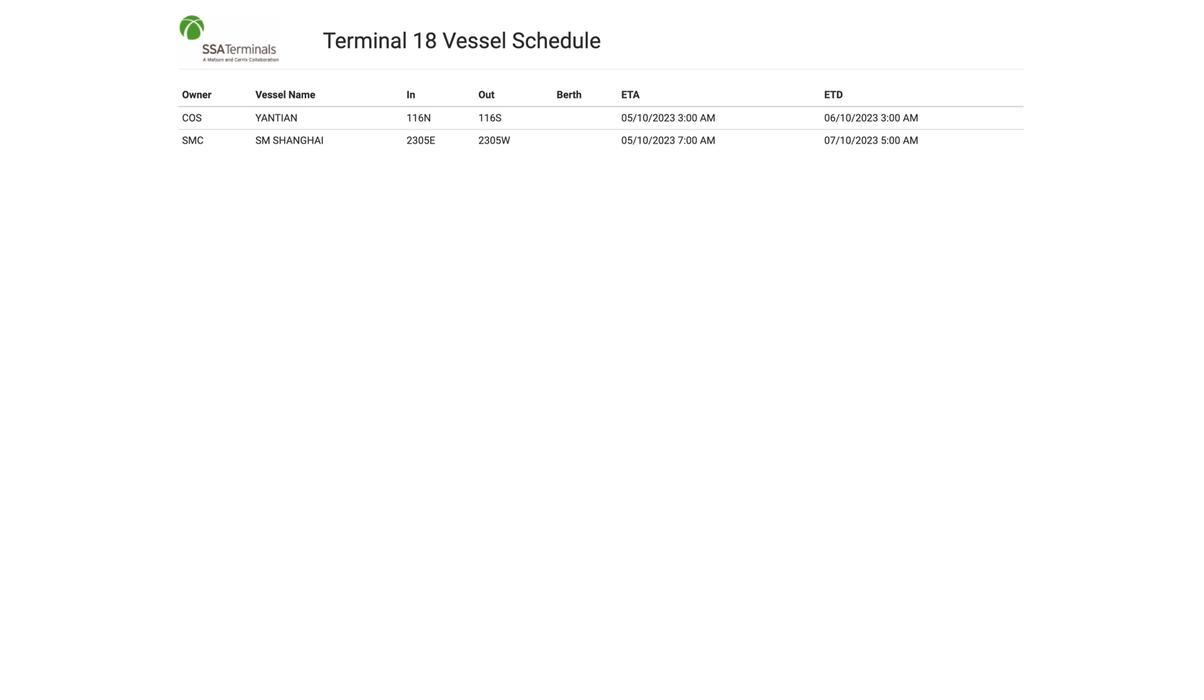 Task type: describe. For each thing, give the bounding box(es) containing it.
116s
[[479, 112, 502, 124]]

7:00
[[678, 135, 698, 147]]

am for 07/10/2023 5:00 am
[[903, 135, 919, 147]]

am for 05/10/2023 3:00 am
[[700, 112, 716, 124]]

3:00 for 06/10/2023
[[881, 112, 901, 124]]

schedule
[[512, 28, 601, 54]]

07/10/2023 5:00 am
[[824, 135, 919, 147]]

5:00
[[881, 135, 901, 147]]

0 vertical spatial vessel
[[443, 28, 507, 54]]

shanghai
[[273, 135, 324, 147]]

out
[[479, 89, 495, 101]]

1 vertical spatial vessel
[[255, 89, 286, 101]]

berth
[[557, 89, 582, 101]]

116n
[[407, 112, 431, 124]]

eta
[[621, 89, 640, 101]]

06/10/2023 3:00 am
[[824, 112, 919, 124]]

06/10/2023
[[824, 112, 879, 124]]



Task type: vqa. For each thing, say whether or not it's contained in the screenshot.
'116N'
yes



Task type: locate. For each thing, give the bounding box(es) containing it.
18
[[413, 28, 437, 54]]

yantian
[[255, 112, 298, 124]]

am up 05/10/2023 7:00 am
[[700, 112, 716, 124]]

am up 07/10/2023 5:00 am
[[903, 112, 919, 124]]

2 3:00 from the left
[[881, 112, 901, 124]]

am for 06/10/2023 3:00 am
[[903, 112, 919, 124]]

cos
[[182, 112, 202, 124]]

in
[[407, 89, 415, 101]]

terminal 18 vessel schedule
[[323, 28, 601, 54]]

3:00 for 05/10/2023
[[678, 112, 698, 124]]

05/10/2023 for 05/10/2023 3:00 am
[[621, 112, 676, 124]]

sm
[[255, 135, 270, 147]]

2305w
[[479, 135, 510, 147]]

etd
[[824, 89, 843, 101]]

3:00 up 7:00
[[678, 112, 698, 124]]

05/10/2023 down 05/10/2023 3:00 am
[[621, 135, 676, 147]]

0 horizontal spatial vessel
[[255, 89, 286, 101]]

terminal 18 image
[[179, 15, 279, 62]]

07/10/2023
[[824, 135, 879, 147]]

05/10/2023
[[621, 112, 676, 124], [621, 135, 676, 147]]

vessel up yantian
[[255, 89, 286, 101]]

smc
[[182, 135, 204, 147]]

vessel right 18
[[443, 28, 507, 54]]

2305e
[[407, 135, 435, 147]]

am for 05/10/2023 7:00 am
[[700, 135, 716, 147]]

1 05/10/2023 from the top
[[621, 112, 676, 124]]

terminal
[[323, 28, 407, 54]]

05/10/2023 3:00 am
[[621, 112, 716, 124]]

1 3:00 from the left
[[678, 112, 698, 124]]

0 vertical spatial 05/10/2023
[[621, 112, 676, 124]]

3:00
[[678, 112, 698, 124], [881, 112, 901, 124]]

sm shanghai
[[255, 135, 324, 147]]

2 05/10/2023 from the top
[[621, 135, 676, 147]]

vessel
[[443, 28, 507, 54], [255, 89, 286, 101]]

am
[[700, 112, 716, 124], [903, 112, 919, 124], [700, 135, 716, 147], [903, 135, 919, 147]]

0 horizontal spatial 3:00
[[678, 112, 698, 124]]

05/10/2023 down eta
[[621, 112, 676, 124]]

1 vertical spatial 05/10/2023
[[621, 135, 676, 147]]

05/10/2023 for 05/10/2023 7:00 am
[[621, 135, 676, 147]]

name
[[289, 89, 315, 101]]

am right 7:00
[[700, 135, 716, 147]]

1 horizontal spatial 3:00
[[881, 112, 901, 124]]

05/10/2023 7:00 am
[[621, 135, 716, 147]]

am right 5:00
[[903, 135, 919, 147]]

1 horizontal spatial vessel
[[443, 28, 507, 54]]

owner
[[182, 89, 212, 101]]

vessel name
[[255, 89, 315, 101]]

3:00 up 5:00
[[881, 112, 901, 124]]



